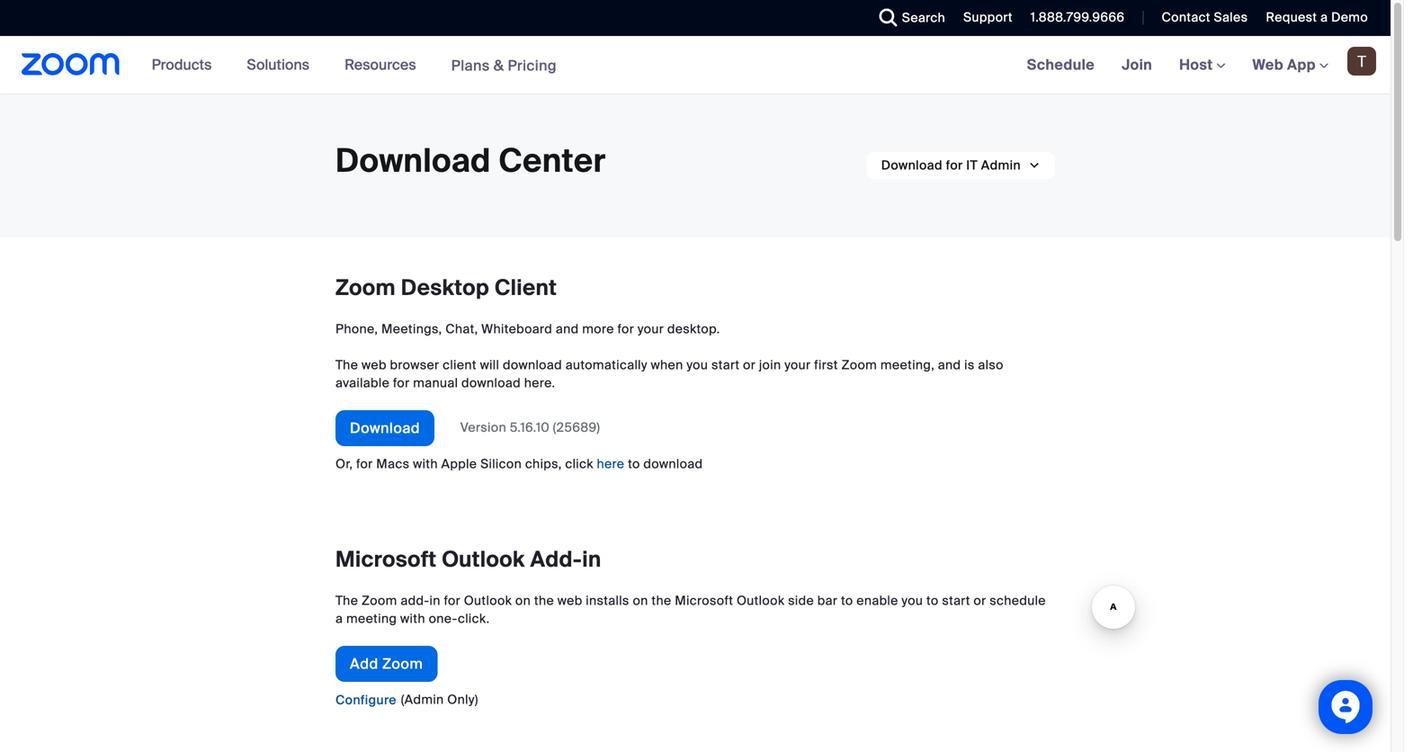 Task type: describe. For each thing, give the bounding box(es) containing it.
search button
[[866, 0, 950, 36]]

plans & pricing
[[451, 56, 557, 75]]

microsoft outlook add-in
[[336, 546, 602, 574]]

schedule
[[990, 593, 1047, 609]]

sales
[[1214, 9, 1249, 26]]

for inside the web browser client will download automatically when you start or join your first zoom meeting, and is also available for manual download here.
[[393, 375, 410, 391]]

configure
[[336, 692, 397, 709]]

1 the from the left
[[534, 593, 554, 609]]

or,
[[336, 456, 353, 472]]

more
[[583, 321, 614, 337]]

2 horizontal spatial to
[[927, 593, 939, 609]]

meetings navigation
[[1014, 36, 1391, 95]]

the zoom add-in for outlook on the web installs on the microsoft outlook side bar to enable you to start or schedule a meeting with one-click.
[[336, 593, 1047, 627]]

products
[[152, 55, 212, 74]]

is
[[965, 357, 975, 373]]

for right more
[[618, 321, 635, 337]]

schedule
[[1027, 55, 1095, 74]]

also
[[979, 357, 1004, 373]]

pricing
[[508, 56, 557, 75]]

or, for macs with apple silicon chips, click here to download
[[336, 456, 703, 472]]

demo
[[1332, 9, 1369, 26]]

add-
[[531, 546, 582, 574]]

resources button
[[345, 36, 424, 94]]

0 horizontal spatial and
[[556, 321, 579, 337]]

admin
[[982, 157, 1021, 174]]

add
[[350, 655, 379, 674]]

it
[[967, 157, 978, 174]]

solutions
[[247, 55, 310, 74]]

one-
[[429, 611, 458, 627]]

first
[[815, 357, 839, 373]]

download for download center
[[336, 140, 491, 182]]

join link
[[1109, 36, 1166, 94]]

web app
[[1253, 55, 1317, 74]]

the for the zoom add-in for outlook on the web installs on the microsoft outlook side bar to enable you to start or schedule a meeting with one-click.
[[336, 593, 358, 609]]

whiteboard
[[482, 321, 553, 337]]

click
[[566, 456, 594, 472]]

macs
[[376, 456, 410, 472]]

join
[[759, 357, 782, 373]]

for right or,
[[356, 456, 373, 472]]

(admin
[[401, 692, 444, 708]]

zoom logo image
[[22, 53, 120, 76]]

resources
[[345, 55, 416, 74]]

web app button
[[1253, 55, 1329, 74]]

chat,
[[446, 321, 478, 337]]

1 on from the left
[[516, 593, 531, 609]]

installs
[[586, 593, 630, 609]]

or inside the web browser client will download automatically when you start or join your first zoom meeting, and is also available for manual download here.
[[743, 357, 756, 373]]

apple
[[442, 456, 477, 472]]

(25689)
[[553, 419, 601, 436]]

the for the web browser client will download automatically when you start or join your first zoom meeting, and is also available for manual download here.
[[336, 357, 358, 373]]

add-
[[401, 593, 430, 609]]

plans
[[451, 56, 490, 75]]

silicon
[[481, 456, 522, 472]]

browser
[[390, 357, 440, 373]]

download for download for it admin
[[882, 157, 943, 174]]

meetings,
[[382, 321, 442, 337]]

5.16.10
[[510, 419, 550, 436]]

in for add-
[[582, 546, 602, 574]]

0 vertical spatial a
[[1321, 9, 1329, 26]]

1 horizontal spatial to
[[841, 593, 854, 609]]

configure (admin only)
[[336, 692, 478, 709]]

0 vertical spatial your
[[638, 321, 664, 337]]

request a demo
[[1267, 9, 1369, 26]]

zoom up configure (admin only)
[[382, 655, 423, 674]]

phone, meetings, chat, whiteboard and more for your desktop.
[[336, 321, 720, 337]]

only)
[[448, 692, 478, 708]]

will
[[480, 357, 500, 373]]

product information navigation
[[138, 36, 570, 95]]

contact sales
[[1162, 9, 1249, 26]]

app
[[1288, 55, 1317, 74]]

schedule link
[[1014, 36, 1109, 94]]

click.
[[458, 611, 490, 627]]

0 horizontal spatial to
[[628, 456, 640, 472]]

download for it admin button
[[867, 152, 1056, 179]]

in for add-
[[430, 593, 441, 609]]

your inside the web browser client will download automatically when you start or join your first zoom meeting, and is also available for manual download here.
[[785, 357, 811, 373]]

products button
[[152, 36, 220, 94]]



Task type: vqa. For each thing, say whether or not it's contained in the screenshot.
Download for IT Admin
yes



Task type: locate. For each thing, give the bounding box(es) containing it.
download
[[336, 140, 491, 182], [882, 157, 943, 174], [350, 419, 420, 438]]

with inside the zoom add-in for outlook on the web installs on the microsoft outlook side bar to enable you to start or schedule a meeting with one-click.
[[400, 611, 426, 627]]

or left schedule
[[974, 593, 987, 609]]

join
[[1122, 55, 1153, 74]]

1 vertical spatial your
[[785, 357, 811, 373]]

the up meeting on the bottom left of page
[[336, 593, 358, 609]]

to right here 'link'
[[628, 456, 640, 472]]

meeting
[[346, 611, 397, 627]]

1 vertical spatial a
[[336, 611, 343, 627]]

and
[[556, 321, 579, 337], [938, 357, 962, 373]]

a left demo
[[1321, 9, 1329, 26]]

0 horizontal spatial or
[[743, 357, 756, 373]]

for inside dropdown button
[[946, 157, 963, 174]]

to right bar
[[841, 593, 854, 609]]

outlook
[[442, 546, 525, 574], [464, 593, 512, 609], [737, 593, 785, 609]]

0 vertical spatial with
[[413, 456, 438, 472]]

the up the available
[[336, 357, 358, 373]]

with down add- on the bottom left of the page
[[400, 611, 426, 627]]

0 vertical spatial you
[[687, 357, 708, 373]]

1 horizontal spatial your
[[785, 357, 811, 373]]

with right macs
[[413, 456, 438, 472]]

download inside dropdown button
[[882, 157, 943, 174]]

web inside the zoom add-in for outlook on the web installs on the microsoft outlook side bar to enable you to start or schedule a meeting with one-click.
[[558, 593, 583, 609]]

0 horizontal spatial web
[[362, 357, 387, 373]]

for inside the zoom add-in for outlook on the web installs on the microsoft outlook side bar to enable you to start or schedule a meeting with one-click.
[[444, 593, 461, 609]]

1 horizontal spatial microsoft
[[675, 593, 734, 609]]

for down browser
[[393, 375, 410, 391]]

0 horizontal spatial on
[[516, 593, 531, 609]]

1 vertical spatial web
[[558, 593, 583, 609]]

1 horizontal spatial you
[[902, 593, 924, 609]]

2 the from the left
[[652, 593, 672, 609]]

in
[[582, 546, 602, 574], [430, 593, 441, 609]]

request a demo link
[[1253, 0, 1391, 36], [1267, 9, 1369, 26]]

the inside the zoom add-in for outlook on the web installs on the microsoft outlook side bar to enable you to start or schedule a meeting with one-click.
[[336, 593, 358, 609]]

1 vertical spatial you
[[902, 593, 924, 609]]

0 vertical spatial and
[[556, 321, 579, 337]]

bar
[[818, 593, 838, 609]]

1 horizontal spatial the
[[652, 593, 672, 609]]

download for it admin
[[882, 157, 1021, 174]]

2 on from the left
[[633, 593, 649, 609]]

and left more
[[556, 321, 579, 337]]

1 horizontal spatial on
[[633, 593, 649, 609]]

web
[[362, 357, 387, 373], [558, 593, 583, 609]]

with
[[413, 456, 438, 472], [400, 611, 426, 627]]

web inside the web browser client will download automatically when you start or join your first zoom meeting, and is also available for manual download here.
[[362, 357, 387, 373]]

1.888.799.9666 button
[[1018, 0, 1130, 36], [1031, 9, 1125, 26]]

0 vertical spatial the
[[336, 357, 358, 373]]

1 vertical spatial download
[[462, 375, 521, 391]]

banner containing products
[[0, 36, 1391, 95]]

download right here 'link'
[[644, 456, 703, 472]]

client
[[443, 357, 477, 373]]

search
[[902, 9, 946, 26]]

the inside the web browser client will download automatically when you start or join your first zoom meeting, and is also available for manual download here.
[[336, 357, 358, 373]]

0 vertical spatial web
[[362, 357, 387, 373]]

zoom up meeting on the bottom left of page
[[362, 593, 397, 609]]

the right installs
[[652, 593, 672, 609]]

down image
[[1029, 157, 1041, 174]]

meeting,
[[881, 357, 935, 373]]

center
[[499, 140, 606, 182]]

download up here.
[[503, 357, 562, 373]]

phone,
[[336, 321, 378, 337]]

contact sales link
[[1149, 0, 1253, 36], [1162, 9, 1249, 26]]

or left join
[[743, 357, 756, 373]]

1 vertical spatial in
[[430, 593, 441, 609]]

add zoom
[[350, 655, 423, 674]]

1 vertical spatial with
[[400, 611, 426, 627]]

a inside the zoom add-in for outlook on the web installs on the microsoft outlook side bar to enable you to start or schedule a meeting with one-click.
[[336, 611, 343, 627]]

you right when
[[687, 357, 708, 373]]

desktop
[[401, 274, 490, 302]]

add zoom link
[[336, 646, 438, 682]]

1 horizontal spatial web
[[558, 593, 583, 609]]

0 vertical spatial microsoft
[[336, 546, 437, 574]]

banner
[[0, 36, 1391, 95]]

zoom inside the zoom add-in for outlook on the web installs on the microsoft outlook side bar to enable you to start or schedule a meeting with one-click.
[[362, 593, 397, 609]]

1 horizontal spatial or
[[974, 593, 987, 609]]

support
[[964, 9, 1013, 26]]

start inside the web browser client will download automatically when you start or join your first zoom meeting, and is also available for manual download here.
[[712, 357, 740, 373]]

zoom up phone, at the top left
[[336, 274, 396, 302]]

the web browser client will download automatically when you start or join your first zoom meeting, and is also available for manual download here.
[[336, 357, 1004, 391]]

here
[[597, 456, 625, 472]]

to
[[628, 456, 640, 472], [841, 593, 854, 609], [927, 593, 939, 609]]

in inside the zoom add-in for outlook on the web installs on the microsoft outlook side bar to enable you to start or schedule a meeting with one-click.
[[430, 593, 441, 609]]

0 vertical spatial or
[[743, 357, 756, 373]]

1 vertical spatial microsoft
[[675, 593, 734, 609]]

0 horizontal spatial you
[[687, 357, 708, 373]]

0 horizontal spatial your
[[638, 321, 664, 337]]

2 vertical spatial download
[[644, 456, 703, 472]]

1 horizontal spatial a
[[1321, 9, 1329, 26]]

1 horizontal spatial in
[[582, 546, 602, 574]]

version 5.16.10 (25689)
[[457, 419, 601, 436]]

your up when
[[638, 321, 664, 337]]

host
[[1180, 55, 1217, 74]]

0 horizontal spatial in
[[430, 593, 441, 609]]

zoom right first
[[842, 357, 878, 373]]

0 horizontal spatial start
[[712, 357, 740, 373]]

in up installs
[[582, 546, 602, 574]]

microsoft inside the zoom add-in for outlook on the web installs on the microsoft outlook side bar to enable you to start or schedule a meeting with one-click.
[[675, 593, 734, 609]]

microsoft
[[336, 546, 437, 574], [675, 593, 734, 609]]

version
[[460, 419, 507, 436]]

start left join
[[712, 357, 740, 373]]

on down add-
[[516, 593, 531, 609]]

to right enable
[[927, 593, 939, 609]]

available
[[336, 375, 390, 391]]

your
[[638, 321, 664, 337], [785, 357, 811, 373]]

enable
[[857, 593, 899, 609]]

start inside the zoom add-in for outlook on the web installs on the microsoft outlook side bar to enable you to start or schedule a meeting with one-click.
[[943, 593, 971, 609]]

0 horizontal spatial the
[[534, 593, 554, 609]]

download link
[[336, 410, 435, 446]]

download down will on the left top of the page
[[462, 375, 521, 391]]

manual
[[413, 375, 458, 391]]

solutions button
[[247, 36, 318, 94]]

0 vertical spatial start
[[712, 357, 740, 373]]

zoom inside the web browser client will download automatically when you start or join your first zoom meeting, and is also available for manual download here.
[[842, 357, 878, 373]]

or inside the zoom add-in for outlook on the web installs on the microsoft outlook side bar to enable you to start or schedule a meeting with one-click.
[[974, 593, 987, 609]]

chips,
[[525, 456, 562, 472]]

you inside the web browser client will download automatically when you start or join your first zoom meeting, and is also available for manual download here.
[[687, 357, 708, 373]]

automatically
[[566, 357, 648, 373]]

request
[[1267, 9, 1318, 26]]

when
[[651, 357, 684, 373]]

1 vertical spatial the
[[336, 593, 358, 609]]

0 horizontal spatial a
[[336, 611, 343, 627]]

support link
[[950, 0, 1018, 36], [964, 9, 1013, 26]]

1 vertical spatial or
[[974, 593, 987, 609]]

on right installs
[[633, 593, 649, 609]]

profile picture image
[[1348, 47, 1377, 76]]

and inside the web browser client will download automatically when you start or join your first zoom meeting, and is also available for manual download here.
[[938, 357, 962, 373]]

the down add-
[[534, 593, 554, 609]]

you
[[687, 357, 708, 373], [902, 593, 924, 609]]

&
[[494, 56, 504, 75]]

0 vertical spatial download
[[503, 357, 562, 373]]

download center
[[336, 140, 606, 182]]

and left is
[[938, 357, 962, 373]]

web left installs
[[558, 593, 583, 609]]

1 vertical spatial and
[[938, 357, 962, 373]]

here.
[[524, 375, 556, 391]]

in up one-
[[430, 593, 441, 609]]

1 horizontal spatial and
[[938, 357, 962, 373]]

1 vertical spatial start
[[943, 593, 971, 609]]

start left schedule
[[943, 593, 971, 609]]

or
[[743, 357, 756, 373], [974, 593, 987, 609]]

0 vertical spatial in
[[582, 546, 602, 574]]

for
[[946, 157, 963, 174], [618, 321, 635, 337], [393, 375, 410, 391], [356, 456, 373, 472], [444, 593, 461, 609]]

you right enable
[[902, 593, 924, 609]]

a left meeting on the bottom left of page
[[336, 611, 343, 627]]

for left 'it'
[[946, 157, 963, 174]]

web up the available
[[362, 357, 387, 373]]

1 horizontal spatial start
[[943, 593, 971, 609]]

host button
[[1180, 55, 1226, 74]]

start
[[712, 357, 740, 373], [943, 593, 971, 609]]

web
[[1253, 55, 1284, 74]]

for up one-
[[444, 593, 461, 609]]

2 the from the top
[[336, 593, 358, 609]]

the
[[534, 593, 554, 609], [652, 593, 672, 609]]

1.888.799.9666
[[1031, 9, 1125, 26]]

configure button
[[336, 692, 397, 710]]

here link
[[597, 456, 625, 472]]

side
[[788, 593, 814, 609]]

contact
[[1162, 9, 1211, 26]]

your right join
[[785, 357, 811, 373]]

zoom
[[336, 274, 396, 302], [842, 357, 878, 373], [362, 593, 397, 609], [382, 655, 423, 674]]

1 the from the top
[[336, 357, 358, 373]]

you inside the zoom add-in for outlook on the web installs on the microsoft outlook side bar to enable you to start or schedule a meeting with one-click.
[[902, 593, 924, 609]]

zoom desktop client
[[336, 274, 557, 302]]

download
[[503, 357, 562, 373], [462, 375, 521, 391], [644, 456, 703, 472]]

client
[[495, 274, 557, 302]]

0 horizontal spatial microsoft
[[336, 546, 437, 574]]

desktop.
[[668, 321, 720, 337]]

plans & pricing link
[[451, 56, 557, 75], [451, 56, 557, 75]]



